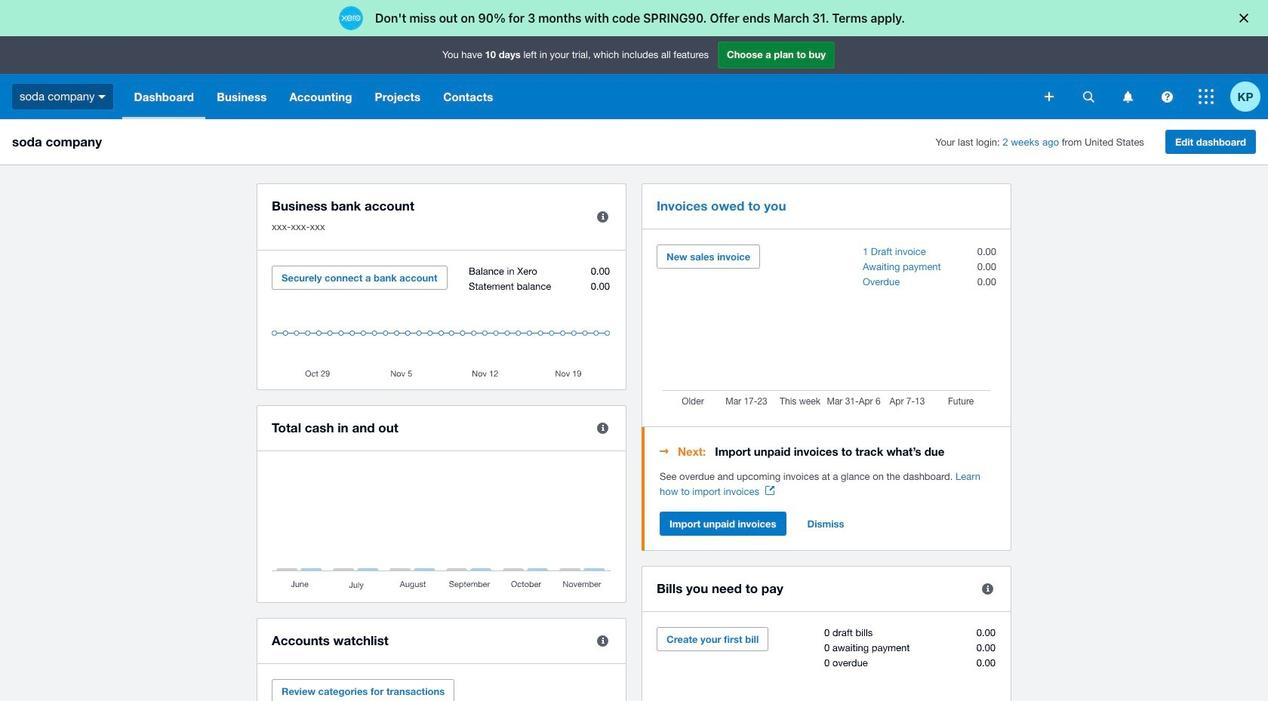 Task type: vqa. For each thing, say whether or not it's contained in the screenshot.
Actions icon
no



Task type: locate. For each thing, give the bounding box(es) containing it.
empty state of the bills widget with a 'create your first bill' button and an unpopulated column graph. image
[[657, 627, 996, 701]]

empty state widget for the total cash in and out feature, displaying a column graph summarising bank transaction data as total money in versus total money out across all connected bank accounts, enabling a visual comparison of the two amounts. image
[[272, 467, 611, 591]]

svg image
[[1199, 89, 1214, 104], [1123, 91, 1133, 102]]

opens in a new tab image
[[765, 486, 775, 495]]

heading
[[660, 442, 996, 461]]

dialog
[[0, 0, 1268, 36]]

banner
[[0, 36, 1268, 119]]

panel body document
[[660, 470, 996, 500], [660, 470, 996, 500]]

svg image
[[1083, 91, 1094, 102], [1161, 91, 1173, 102], [1045, 92, 1054, 101], [99, 95, 106, 99]]



Task type: describe. For each thing, give the bounding box(es) containing it.
0 horizontal spatial svg image
[[1123, 91, 1133, 102]]

1 horizontal spatial svg image
[[1199, 89, 1214, 104]]

empty state bank feed widget with a tooltip explaining the feature. includes a 'securely connect a bank account' button and a data-less flat line graph marking four weekly dates, indicating future account balance tracking. image
[[272, 266, 611, 378]]



